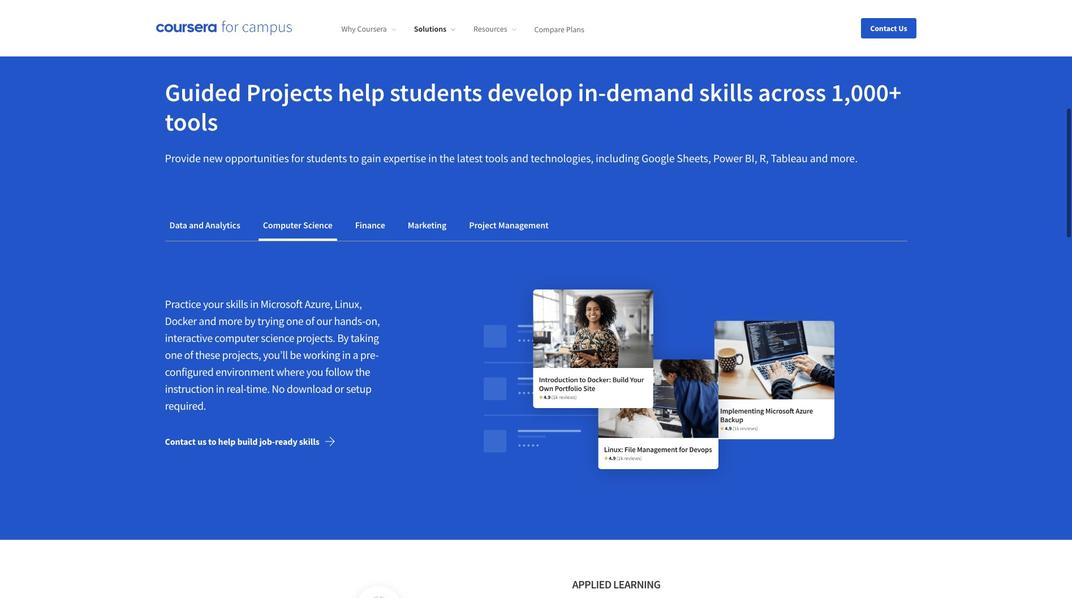 Task type: describe. For each thing, give the bounding box(es) containing it.
computer science button
[[258, 212, 337, 239]]

contact us button
[[861, 18, 917, 38]]

and inside "practice your skills in microsoft azure, linux, docker and more by trying one of our hands-on, interactive computer science projects. by taking one of these projects, you'll be working in a pre- configured environment where you follow the instruction in real-time. no download or setup required."
[[199, 314, 216, 328]]

and left the "more."
[[810, 151, 828, 165]]

projects,
[[222, 348, 261, 362]]

by
[[244, 314, 256, 328]]

develop
[[487, 77, 573, 108]]

1 horizontal spatial of
[[306, 314, 315, 328]]

provide new opportunities for students to gain expertise in the latest tools and technologies, including google sheets, power bi, r, tableau and more.
[[165, 151, 858, 165]]

why
[[342, 24, 356, 34]]

1 horizontal spatial to
[[349, 151, 359, 165]]

by
[[337, 331, 349, 345]]

in left the "a"
[[342, 348, 351, 362]]

azure,
[[305, 297, 333, 311]]

in up the by
[[250, 297, 259, 311]]

on,
[[365, 314, 380, 328]]

gain
[[361, 151, 381, 165]]

us
[[197, 436, 207, 448]]

more
[[218, 314, 242, 328]]

finance
[[355, 220, 385, 231]]

including
[[596, 151, 640, 165]]

demand
[[606, 77, 694, 108]]

applied learning
[[572, 578, 661, 592]]

management
[[498, 220, 549, 231]]

be
[[290, 348, 301, 362]]

tools inside guided projects help students develop in-demand skills across 1,000+ tools
[[165, 106, 218, 138]]

where
[[276, 365, 304, 379]]

new
[[203, 151, 223, 165]]

content tabs tab list
[[165, 212, 907, 241]]

contact us to help build job-ready skills link
[[165, 429, 344, 456]]

1 vertical spatial tools
[[485, 151, 508, 165]]

linux,
[[335, 297, 362, 311]]

coursera
[[357, 24, 387, 34]]

why coursera link
[[342, 24, 396, 34]]

technologies,
[[531, 151, 594, 165]]

more.
[[830, 151, 858, 165]]

data and analytics button
[[165, 212, 245, 239]]

in left real-
[[216, 382, 224, 396]]

working
[[303, 348, 340, 362]]

or
[[335, 382, 344, 396]]

us
[[899, 23, 907, 33]]

opportunities
[[225, 151, 289, 165]]

0 horizontal spatial of
[[184, 348, 193, 362]]

contact us to help build job-ready skills
[[165, 436, 320, 448]]

solutions link
[[414, 24, 456, 34]]

project
[[469, 220, 497, 231]]

required.
[[165, 399, 206, 413]]

learning
[[614, 578, 661, 592]]

in right 'expertise' at the left of the page
[[428, 151, 437, 165]]

environment
[[216, 365, 274, 379]]

guided
[[165, 77, 241, 108]]

practice
[[165, 297, 201, 311]]

for
[[291, 151, 304, 165]]

instruction
[[165, 382, 214, 396]]

computer science course image image
[[438, 269, 880, 495]]

projects.
[[296, 331, 335, 345]]

your
[[203, 297, 224, 311]]

resources
[[474, 24, 507, 34]]

in-
[[578, 77, 606, 108]]

0 horizontal spatial students
[[307, 151, 347, 165]]

skills for ready
[[299, 436, 320, 448]]

help inside guided projects help students develop in-demand skills across 1,000+ tools
[[338, 77, 385, 108]]

time.
[[246, 382, 270, 396]]

plans
[[566, 24, 585, 34]]

solutions
[[414, 24, 447, 34]]

pre-
[[360, 348, 379, 362]]

sheets,
[[677, 151, 711, 165]]

compare
[[535, 24, 565, 34]]

project management
[[469, 220, 549, 231]]

compare plans
[[535, 24, 585, 34]]

a
[[353, 348, 358, 362]]

and left technologies,
[[511, 151, 529, 165]]

r,
[[760, 151, 769, 165]]

configured
[[165, 365, 214, 379]]



Task type: locate. For each thing, give the bounding box(es) containing it.
0 vertical spatial students
[[390, 77, 483, 108]]

of left our
[[306, 314, 315, 328]]

provide
[[165, 151, 201, 165]]

marketing
[[408, 220, 447, 231]]

the left latest
[[440, 151, 455, 165]]

data and analytics
[[169, 220, 240, 231]]

computer
[[263, 220, 302, 231]]

ready
[[275, 436, 297, 448]]

of
[[306, 314, 315, 328], [184, 348, 193, 362]]

0 vertical spatial the
[[440, 151, 455, 165]]

0 vertical spatial skills
[[699, 77, 753, 108]]

marketing button
[[403, 212, 451, 239]]

1,000+
[[831, 77, 902, 108]]

and down your
[[199, 314, 216, 328]]

1 horizontal spatial students
[[390, 77, 483, 108]]

taking
[[351, 331, 379, 345]]

skills
[[699, 77, 753, 108], [226, 297, 248, 311], [299, 436, 320, 448]]

1 vertical spatial to
[[208, 436, 216, 448]]

contact inside "link"
[[165, 436, 196, 448]]

our
[[317, 314, 332, 328]]

students inside guided projects help students develop in-demand skills across 1,000+ tools
[[390, 77, 483, 108]]

skills inside "link"
[[299, 436, 320, 448]]

finance button
[[351, 212, 390, 239]]

power
[[713, 151, 743, 165]]

0 horizontal spatial tools
[[165, 106, 218, 138]]

setup
[[346, 382, 372, 396]]

computer
[[215, 331, 259, 345]]

and
[[511, 151, 529, 165], [810, 151, 828, 165], [189, 220, 204, 231], [199, 314, 216, 328]]

1 horizontal spatial contact
[[870, 23, 897, 33]]

google
[[642, 151, 675, 165]]

interactive
[[165, 331, 213, 345]]

applied
[[572, 578, 612, 592]]

to
[[349, 151, 359, 165], [208, 436, 216, 448]]

science
[[303, 220, 333, 231]]

1 vertical spatial one
[[165, 348, 182, 362]]

one
[[286, 314, 303, 328], [165, 348, 182, 362]]

1 vertical spatial the
[[355, 365, 370, 379]]

2 horizontal spatial skills
[[699, 77, 753, 108]]

to inside "link"
[[208, 436, 216, 448]]

0 horizontal spatial one
[[165, 348, 182, 362]]

0 vertical spatial of
[[306, 314, 315, 328]]

data
[[169, 220, 187, 231]]

help inside "link"
[[218, 436, 236, 448]]

tools
[[165, 106, 218, 138], [485, 151, 508, 165]]

1 vertical spatial help
[[218, 436, 236, 448]]

computer science
[[263, 220, 333, 231]]

science
[[261, 331, 294, 345]]

0 vertical spatial contact
[[870, 23, 897, 33]]

analytics
[[205, 220, 240, 231]]

contact
[[870, 23, 897, 33], [165, 436, 196, 448]]

of down 'interactive'
[[184, 348, 193, 362]]

across
[[758, 77, 826, 108]]

skills for demand
[[699, 77, 753, 108]]

build
[[237, 436, 258, 448]]

1 horizontal spatial skills
[[299, 436, 320, 448]]

microsoft
[[261, 297, 303, 311]]

job-
[[259, 436, 275, 448]]

project management button
[[465, 212, 553, 239]]

expertise
[[383, 151, 426, 165]]

hands-
[[334, 314, 365, 328]]

0 horizontal spatial contact
[[165, 436, 196, 448]]

to left gain
[[349, 151, 359, 165]]

contact inside button
[[870, 23, 897, 33]]

contact for contact us to help build job-ready skills
[[165, 436, 196, 448]]

0 vertical spatial help
[[338, 77, 385, 108]]

bi,
[[745, 151, 758, 165]]

contact left the us
[[870, 23, 897, 33]]

0 vertical spatial tools
[[165, 106, 218, 138]]

tableau
[[771, 151, 808, 165]]

resources link
[[474, 24, 516, 34]]

contact left us
[[165, 436, 196, 448]]

to right us
[[208, 436, 216, 448]]

docker
[[165, 314, 197, 328]]

0 horizontal spatial the
[[355, 365, 370, 379]]

tools right latest
[[485, 151, 508, 165]]

compare plans link
[[535, 24, 585, 34]]

trying
[[258, 314, 284, 328]]

0 horizontal spatial skills
[[226, 297, 248, 311]]

contact for contact us
[[870, 23, 897, 33]]

contact us
[[870, 23, 907, 33]]

and inside button
[[189, 220, 204, 231]]

0 vertical spatial one
[[286, 314, 303, 328]]

the
[[440, 151, 455, 165], [355, 365, 370, 379]]

no
[[272, 382, 285, 396]]

the up setup
[[355, 365, 370, 379]]

one down 'interactive'
[[165, 348, 182, 362]]

one down microsoft at the left
[[286, 314, 303, 328]]

coursera for campus image
[[156, 20, 292, 36]]

2 vertical spatial skills
[[299, 436, 320, 448]]

projects
[[246, 77, 333, 108]]

students
[[390, 77, 483, 108], [307, 151, 347, 165]]

download
[[287, 382, 333, 396]]

1 vertical spatial contact
[[165, 436, 196, 448]]

1 horizontal spatial one
[[286, 314, 303, 328]]

real-
[[226, 382, 246, 396]]

these
[[195, 348, 220, 362]]

why coursera
[[342, 24, 387, 34]]

1 horizontal spatial help
[[338, 77, 385, 108]]

0 horizontal spatial to
[[208, 436, 216, 448]]

you
[[306, 365, 323, 379]]

1 vertical spatial students
[[307, 151, 347, 165]]

follow
[[325, 365, 353, 379]]

the inside "practice your skills in microsoft azure, linux, docker and more by trying one of our hands-on, interactive computer science projects. by taking one of these projects, you'll be working in a pre- configured environment where you follow the instruction in real-time. no download or setup required."
[[355, 365, 370, 379]]

you'll
[[263, 348, 288, 362]]

0 vertical spatial to
[[349, 151, 359, 165]]

and right data
[[189, 220, 204, 231]]

0 horizontal spatial help
[[218, 436, 236, 448]]

skills inside guided projects help students develop in-demand skills across 1,000+ tools
[[699, 77, 753, 108]]

skills inside "practice your skills in microsoft azure, linux, docker and more by trying one of our hands-on, interactive computer science projects. by taking one of these projects, you'll be working in a pre- configured environment where you follow the instruction in real-time. no download or setup required."
[[226, 297, 248, 311]]

guided projects help students develop in-demand skills across 1,000+ tools
[[165, 77, 902, 138]]

1 horizontal spatial the
[[440, 151, 455, 165]]

1 vertical spatial of
[[184, 348, 193, 362]]

in
[[428, 151, 437, 165], [250, 297, 259, 311], [342, 348, 351, 362], [216, 382, 224, 396]]

1 horizontal spatial tools
[[485, 151, 508, 165]]

tools up the provide
[[165, 106, 218, 138]]

latest
[[457, 151, 483, 165]]

practice your skills in microsoft azure, linux, docker and more by trying one of our hands-on, interactive computer science projects. by taking one of these projects, you'll be working in a pre- configured environment where you follow the instruction in real-time. no download or setup required.
[[165, 297, 380, 413]]

1 vertical spatial skills
[[226, 297, 248, 311]]



Task type: vqa. For each thing, say whether or not it's contained in the screenshot.
The Students
yes



